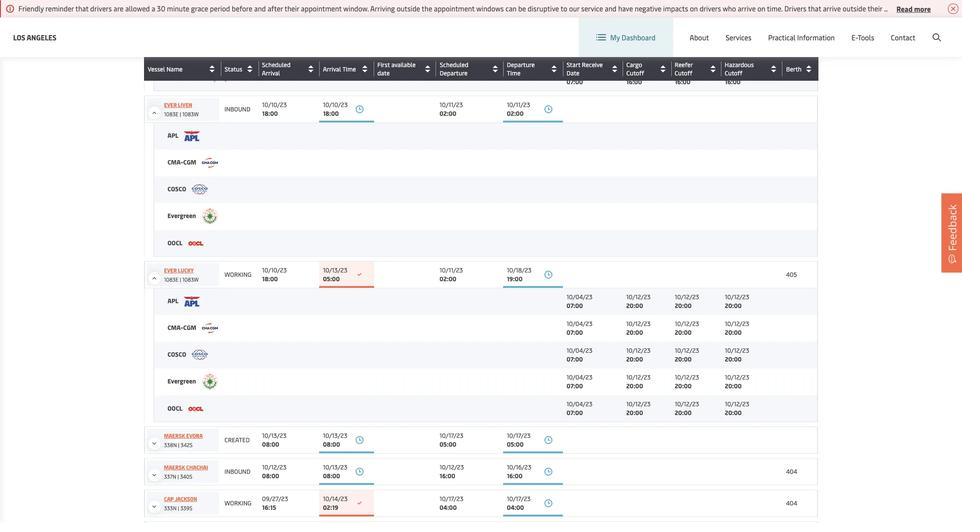 Task type: vqa. For each thing, say whether or not it's contained in the screenshot.


Task type: locate. For each thing, give the bounding box(es) containing it.
1 10/04/23 from the top
[[567, 293, 593, 302]]

10/06/23 16:00 down dashboard
[[627, 69, 653, 86]]

2 cma-cgm from the top
[[168, 324, 198, 332]]

2 10/04/23 07:00 from the top
[[567, 320, 593, 337]]

on right impacts
[[690, 4, 698, 13]]

switch location button
[[701, 25, 765, 35]]

0 horizontal spatial drivers
[[90, 4, 112, 13]]

3 07:00 from the top
[[567, 78, 583, 86]]

0 vertical spatial maersk
[[164, 433, 185, 440]]

| for 16:00
[[178, 474, 179, 481]]

0 horizontal spatial their
[[285, 4, 299, 13]]

cma-cgm down apl icon
[[168, 324, 198, 332]]

0 vertical spatial cma-cgm
[[168, 158, 198, 166]]

1083w down 'lucky'
[[182, 276, 199, 283]]

| down 'lucky'
[[180, 276, 181, 283]]

| inside maersk evora 338n | 342s
[[178, 442, 179, 449]]

2 ever from the top
[[164, 267, 177, 274]]

2 cma cgm image from the top
[[202, 324, 218, 334]]

2 inbound from the top
[[225, 468, 251, 476]]

and
[[254, 4, 266, 13], [605, 4, 617, 13]]

departure inside 'scheduled departure'
[[440, 69, 468, 77]]

1 horizontal spatial 10/17/23 04:00
[[507, 495, 531, 512]]

1 cma-cgm from the top
[[168, 158, 198, 166]]

cma cgm image for working
[[202, 324, 218, 334]]

0 vertical spatial ever
[[164, 102, 177, 109]]

10/06/23 16:00 up the reefer
[[675, 42, 701, 59]]

1 inbound from the top
[[225, 105, 251, 113]]

02:19
[[323, 504, 339, 512]]

1 horizontal spatial scheduled
[[440, 61, 469, 69]]

1 horizontal spatial cutoff
[[675, 69, 693, 77]]

sud
[[195, 73, 206, 81]]

0 horizontal spatial 10/17/23 05:00
[[440, 432, 464, 449]]

departure inside "button"
[[507, 61, 535, 69]]

oocl left oocl image
[[168, 239, 184, 247]]

2 and from the left
[[605, 4, 617, 13]]

10/10/23 18:00 for 10/10/23
[[262, 101, 287, 118]]

0 horizontal spatial 04:00
[[440, 504, 457, 512]]

2 that from the left
[[809, 4, 822, 13]]

that right drivers
[[809, 4, 822, 13]]

2 appointment from the left
[[434, 4, 475, 13]]

0 vertical spatial 1083w
[[182, 111, 199, 118]]

1 10/02/23 from the top
[[567, 15, 593, 24]]

| for 05:00
[[178, 442, 179, 449]]

0 vertical spatial 1083e
[[164, 111, 179, 118]]

contact button
[[892, 18, 916, 57]]

09/27/23
[[262, 495, 288, 504]]

8 07:00 from the top
[[567, 409, 583, 417]]

apl image
[[184, 297, 200, 307]]

working
[[225, 271, 252, 279], [225, 500, 252, 508]]

6 07:00 from the top
[[567, 355, 583, 364]]

2 horizontal spatial appointment
[[885, 4, 925, 13]]

1 horizontal spatial 04:00
[[507, 504, 524, 512]]

1 evergreen from the top
[[168, 212, 198, 220]]

read more button
[[897, 3, 932, 14]]

338n
[[164, 442, 177, 449]]

start receive date button
[[567, 61, 621, 77]]

2 cosco from the top
[[168, 351, 187, 359]]

1 vertical spatial inbound
[[225, 468, 251, 476]]

1 vertical spatial 10/02/23
[[567, 42, 593, 51]]

0 vertical spatial oocl
[[168, 239, 184, 247]]

first available date
[[378, 61, 416, 77]]

1 vertical spatial oocl
[[168, 405, 184, 413]]

1 vertical spatial 1083w
[[182, 276, 199, 283]]

5 07:00 from the top
[[567, 329, 583, 337]]

1 drivers from the left
[[90, 4, 112, 13]]

chachai
[[186, 464, 208, 472]]

cma-cgm for inbound
[[168, 158, 198, 166]]

02:00 for 10/18/23 19:00
[[440, 275, 457, 283]]

arrive right who
[[738, 4, 756, 13]]

1 vertical spatial 1083e
[[164, 276, 179, 283]]

hazardous
[[725, 61, 754, 69]]

10/06/23 down switch location on the right top
[[725, 42, 751, 51]]

practical
[[769, 33, 796, 42]]

0 horizontal spatial 05:00
[[323, 275, 340, 283]]

1 appointment from the left
[[301, 4, 342, 13]]

1 vertical spatial cosco
[[168, 351, 187, 359]]

10/17/23 05:00 up 10/12/23 16:00 on the left
[[440, 432, 464, 449]]

1083w inside ever liven 1083e | 1083w
[[182, 111, 199, 118]]

10/10/23 for 10/10/23
[[262, 101, 287, 109]]

apl
[[168, 131, 180, 140], [168, 297, 180, 305]]

cma- for inbound
[[168, 158, 183, 166]]

their
[[285, 4, 299, 13], [868, 4, 883, 13]]

1 horizontal spatial outside
[[843, 4, 867, 13]]

and left have
[[605, 4, 617, 13]]

10/12/23 16:00
[[440, 464, 464, 481]]

1 vertical spatial working
[[225, 500, 252, 508]]

los angeles link
[[13, 32, 56, 43]]

0 vertical spatial 404
[[787, 468, 798, 476]]

| for 19:00
[[180, 276, 181, 283]]

16:00 inside 10/16/23 16:00
[[507, 472, 523, 481]]

1 10/02/23 07:00 from the top
[[567, 15, 593, 33]]

1 cma- from the top
[[168, 158, 183, 166]]

0 vertical spatial cosco
[[168, 185, 187, 193]]

cma- for working
[[168, 324, 183, 332]]

10/06/23 16:00 down services
[[725, 69, 751, 86]]

2 working from the top
[[225, 500, 252, 508]]

cutoff down services popup button
[[725, 69, 743, 77]]

0 vertical spatial apl
[[168, 131, 180, 140]]

10/06/23 down services
[[725, 69, 751, 77]]

1 10/04/23 07:00 from the top
[[567, 293, 593, 310]]

| inside cap jackson 333n | 339s
[[178, 505, 179, 512]]

2 horizontal spatial cutoff
[[725, 69, 743, 77]]

0 vertical spatial evergreen
[[168, 212, 198, 220]]

ever inside ever liven 1083e | 1083w
[[164, 102, 177, 109]]

2 horizontal spatial 05:00
[[507, 441, 524, 449]]

cma-cgm down apl image
[[168, 158, 198, 166]]

07:00 for hamburg sud
[[567, 78, 583, 86]]

10/17/23 05:00
[[440, 432, 464, 449], [507, 432, 531, 449]]

appointment right the
[[434, 4, 475, 13]]

status
[[225, 65, 243, 73]]

evergreen image up oocl image
[[202, 209, 218, 225]]

1 horizontal spatial that
[[809, 4, 822, 13]]

10/02/23 for hamburg sud
[[567, 69, 593, 77]]

scheduled for arrival
[[262, 61, 291, 69]]

evergreen up oocl image
[[168, 212, 198, 220]]

e-
[[852, 33, 858, 42]]

evergreen for inbound
[[168, 212, 198, 220]]

on left time. at the right top of the page
[[758, 4, 766, 13]]

evergreen image
[[202, 209, 218, 225], [202, 374, 218, 390]]

maersk inside maersk evora 338n | 342s
[[164, 433, 185, 440]]

1 evergreen image from the top
[[202, 209, 218, 225]]

20:00
[[627, 302, 644, 310], [675, 302, 692, 310], [725, 302, 742, 310], [627, 329, 644, 337], [675, 329, 692, 337], [725, 329, 742, 337], [627, 355, 644, 364], [675, 355, 692, 364], [725, 355, 742, 364], [627, 382, 644, 391], [675, 382, 692, 391], [725, 382, 742, 391], [627, 409, 644, 417], [675, 409, 692, 417], [725, 409, 742, 417]]

cosco
[[168, 185, 187, 193], [168, 351, 187, 359]]

0 vertical spatial evergreen image
[[202, 209, 218, 225]]

window
[[927, 4, 951, 13]]

0 horizontal spatial that
[[75, 4, 89, 13]]

time left "date"
[[343, 65, 356, 73]]

| inside maersk chachai 337n | 340s
[[178, 474, 179, 481]]

to
[[561, 4, 568, 13]]

10/12/23 08:00
[[262, 464, 287, 481]]

window.
[[344, 4, 369, 13]]

0 horizontal spatial arrival
[[262, 69, 280, 77]]

evergreen up oocl icon
[[168, 377, 198, 386]]

arrival right scheduled arrival button
[[323, 65, 341, 73]]

1 404 from the top
[[787, 468, 798, 476]]

10/17/23 down 10/16/23 16:00
[[507, 495, 531, 504]]

date
[[378, 69, 390, 77]]

2 vertical spatial 10/02/23
[[567, 69, 593, 77]]

feedback
[[946, 205, 960, 251]]

337n
[[164, 474, 176, 481]]

2 scheduled from the left
[[440, 61, 469, 69]]

arrive up menu at right
[[824, 4, 842, 13]]

cgm down apl icon
[[183, 324, 196, 332]]

2 evergreen image from the top
[[202, 374, 218, 390]]

1083e down 'lucky'
[[164, 276, 179, 283]]

0 vertical spatial working
[[225, 271, 252, 279]]

| for 04:00
[[178, 505, 179, 512]]

04:00 down 10/16/23 16:00
[[507, 504, 524, 512]]

evergreen
[[168, 212, 198, 220], [168, 377, 198, 386]]

tools
[[858, 33, 875, 42]]

18:00 for 10/13/23 05:00
[[262, 275, 278, 283]]

apl left apl icon
[[168, 297, 180, 305]]

10/17/23 04:00
[[440, 495, 464, 512], [507, 495, 531, 512]]

apl left apl image
[[168, 131, 180, 140]]

time for arrival time
[[343, 65, 356, 73]]

3 10/04/23 07:00 from the top
[[567, 347, 593, 364]]

1 vertical spatial 10/02/23 07:00
[[567, 42, 593, 59]]

10/10/23 18:00
[[262, 101, 287, 118], [323, 101, 348, 118], [262, 266, 287, 283]]

10/02/23 for msc
[[567, 15, 593, 24]]

10/18/23 19:00
[[507, 266, 532, 283]]

1 vertical spatial evergreen
[[168, 377, 198, 386]]

0 vertical spatial 10/02/23 07:00
[[567, 15, 593, 33]]

1 vertical spatial cosco image
[[192, 350, 208, 361]]

1 10/17/23 05:00 from the left
[[440, 432, 464, 449]]

4 10/04/23 07:00 from the top
[[567, 374, 593, 391]]

impacts
[[664, 4, 689, 13]]

10/16/23
[[507, 464, 532, 472]]

05:00
[[323, 275, 340, 283], [440, 441, 457, 449], [507, 441, 524, 449]]

2 07:00 from the top
[[567, 51, 583, 59]]

| down the liven at the top left of page
[[180, 111, 181, 118]]

time right scheduled departure button
[[507, 69, 521, 77]]

that right reminder at the left of the page
[[75, 4, 89, 13]]

1 maersk from the top
[[164, 433, 185, 440]]

their right after
[[285, 4, 299, 13]]

1083w inside the ever lucky 1083e | 1083w
[[182, 276, 199, 283]]

07:00 for cosco
[[567, 355, 583, 364]]

cgm down apl image
[[183, 158, 196, 166]]

hamburg
[[168, 73, 194, 81]]

inbound down created
[[225, 468, 251, 476]]

10/04/23 07:00 for cosco
[[567, 347, 593, 364]]

08:00
[[262, 441, 279, 449], [323, 441, 340, 449], [262, 472, 279, 481], [323, 472, 340, 481]]

0 horizontal spatial scheduled
[[262, 61, 291, 69]]

0 vertical spatial inbound
[[225, 105, 251, 113]]

3 10/02/23 from the top
[[567, 69, 593, 77]]

0 horizontal spatial outside
[[397, 4, 420, 13]]

msc image
[[186, 17, 202, 31]]

5 10/04/23 07:00 from the top
[[567, 400, 593, 417]]

0 horizontal spatial cutoff
[[627, 69, 645, 77]]

who
[[723, 4, 737, 13]]

2 1083e from the top
[[164, 276, 179, 283]]

| left 342s
[[178, 442, 179, 449]]

los angeles
[[13, 32, 56, 42]]

1 horizontal spatial time
[[507, 69, 521, 77]]

04:00 down 10/12/23 16:00 on the left
[[440, 504, 457, 512]]

2 cutoff from the left
[[675, 69, 693, 77]]

1 oocl from the top
[[168, 239, 184, 247]]

10/04/23 for evergreen
[[567, 374, 593, 382]]

07:00 for oocl
[[567, 409, 583, 417]]

my dashboard button
[[597, 18, 656, 57]]

2 outside from the left
[[843, 4, 867, 13]]

e-tools
[[852, 33, 875, 42]]

1 vertical spatial cma cgm image
[[202, 324, 218, 334]]

1083e inside ever liven 1083e | 1083w
[[164, 111, 179, 118]]

2 arrive from the left
[[824, 4, 842, 13]]

1083e
[[164, 111, 179, 118], [164, 276, 179, 283]]

2 vertical spatial 10/02/23 07:00
[[567, 69, 593, 86]]

oocl image
[[188, 407, 204, 412]]

07:00
[[567, 24, 583, 33], [567, 51, 583, 59], [567, 78, 583, 86], [567, 302, 583, 310], [567, 329, 583, 337], [567, 355, 583, 364], [567, 382, 583, 391], [567, 409, 583, 417]]

1 vertical spatial cma-
[[168, 324, 183, 332]]

maersk image
[[198, 0, 214, 6]]

cutoff inside reefer cutoff
[[675, 69, 693, 77]]

0 vertical spatial cgm
[[183, 158, 196, 166]]

0 horizontal spatial 10/17/23 04:00
[[440, 495, 464, 512]]

maersk inside maersk chachai 337n | 340s
[[164, 464, 185, 472]]

1 07:00 from the top
[[567, 24, 583, 33]]

ever
[[164, 102, 177, 109], [164, 267, 177, 274]]

1 horizontal spatial their
[[868, 4, 883, 13]]

02:00 for 10/11/23 02:00
[[440, 109, 457, 118]]

07:00 for evergreen
[[567, 382, 583, 391]]

departure
[[507, 61, 535, 69], [440, 69, 468, 77]]

scheduled departure button
[[440, 61, 502, 77]]

2 evergreen from the top
[[168, 377, 198, 386]]

have
[[619, 4, 633, 13]]

1083e inside the ever lucky 1083e | 1083w
[[164, 276, 179, 283]]

0 horizontal spatial arrive
[[738, 4, 756, 13]]

10/04/23 07:00 for oocl
[[567, 400, 593, 417]]

10/13/23 for 10/12/23
[[323, 464, 348, 472]]

10/06/23 up the reefer
[[675, 42, 701, 51]]

ever liven 1083e | 1083w
[[164, 102, 199, 118]]

1083w down the liven at the top left of page
[[182, 111, 199, 118]]

0 horizontal spatial and
[[254, 4, 266, 13]]

1 horizontal spatial arrival
[[323, 65, 341, 73]]

scheduled
[[262, 61, 291, 69], [440, 61, 469, 69]]

1083e for working
[[164, 276, 179, 283]]

2 10/02/23 07:00 from the top
[[567, 42, 593, 59]]

time
[[343, 65, 356, 73], [507, 69, 521, 77]]

0 vertical spatial cma-
[[168, 158, 183, 166]]

first
[[378, 61, 390, 69]]

1 10/17/23 04:00 from the left
[[440, 495, 464, 512]]

1 scheduled from the left
[[262, 61, 291, 69]]

safmarine image
[[208, 44, 223, 58]]

2 on from the left
[[758, 4, 766, 13]]

1 cosco from the top
[[168, 185, 187, 193]]

2 cgm from the top
[[183, 324, 196, 332]]

1 vertical spatial evergreen image
[[202, 374, 218, 390]]

1 vertical spatial cgm
[[183, 324, 196, 332]]

5 10/04/23 from the top
[[567, 400, 593, 409]]

| right 337n
[[178, 474, 179, 481]]

| for 02:00
[[180, 111, 181, 118]]

405
[[787, 271, 798, 279]]

oocl left oocl icon
[[168, 405, 184, 413]]

2 cosco image from the top
[[192, 350, 208, 361]]

2 cma- from the top
[[168, 324, 183, 332]]

friendly
[[18, 4, 44, 13]]

1 horizontal spatial on
[[758, 4, 766, 13]]

| left 339s
[[178, 505, 179, 512]]

1 horizontal spatial and
[[605, 4, 617, 13]]

arrival right status button
[[262, 69, 280, 77]]

10/04/23 for cma-cgm
[[567, 320, 593, 328]]

inbound down hamburg sud image
[[225, 105, 251, 113]]

0 horizontal spatial time
[[343, 65, 356, 73]]

cutoff inside "button"
[[627, 69, 645, 77]]

3 appointment from the left
[[885, 4, 925, 13]]

1 vertical spatial ever
[[164, 267, 177, 274]]

cutoff right 'cargo cutoff' "button"
[[675, 69, 693, 77]]

1 horizontal spatial arrive
[[824, 4, 842, 13]]

1 04:00 from the left
[[440, 504, 457, 512]]

4 07:00 from the top
[[567, 302, 583, 310]]

maersk up 337n
[[164, 464, 185, 472]]

drivers left who
[[700, 4, 722, 13]]

10/17/23 05:00 up 10/16/23 on the bottom of the page
[[507, 432, 531, 449]]

/
[[894, 26, 897, 35]]

10/02/23 07:00
[[567, 15, 593, 33], [567, 42, 593, 59], [567, 69, 593, 86]]

1083w
[[182, 111, 199, 118], [182, 276, 199, 283]]

10/04/23 07:00 for apl
[[567, 293, 593, 310]]

1 apl from the top
[[168, 131, 180, 140]]

los
[[13, 32, 25, 42]]

05:00 inside 10/13/23 05:00
[[323, 275, 340, 283]]

10/17/23 04:00 down 10/16/23 16:00
[[507, 495, 531, 512]]

1 working from the top
[[225, 271, 252, 279]]

drivers left 'are'
[[90, 4, 112, 13]]

outside up e-
[[843, 4, 867, 13]]

before
[[232, 4, 253, 13]]

10/04/23 07:00 for cma-cgm
[[567, 320, 593, 337]]

3 10/04/23 from the top
[[567, 347, 593, 355]]

10/17/23 04:00 down 10/12/23 16:00 on the left
[[440, 495, 464, 512]]

dashboard
[[622, 33, 656, 42]]

arrive
[[738, 4, 756, 13], [824, 4, 842, 13]]

time inside button
[[343, 65, 356, 73]]

1 cma cgm image from the top
[[202, 158, 218, 168]]

time inside departure time
[[507, 69, 521, 77]]

1 horizontal spatial drivers
[[700, 4, 722, 13]]

10/06/23 16:00
[[627, 15, 653, 33], [675, 15, 701, 33], [627, 42, 653, 59], [675, 42, 701, 59], [725, 42, 751, 59], [627, 69, 653, 86], [675, 69, 701, 86], [725, 69, 751, 86]]

that
[[75, 4, 89, 13], [809, 4, 822, 13]]

0 horizontal spatial departure
[[440, 69, 468, 77]]

status button
[[225, 62, 257, 76]]

1083e down the liven at the top left of page
[[164, 111, 179, 118]]

cma cgm image
[[202, 158, 218, 168], [202, 324, 218, 334]]

1 horizontal spatial departure
[[507, 61, 535, 69]]

10/12/23
[[627, 293, 651, 302], [675, 293, 700, 302], [725, 293, 750, 302], [627, 320, 651, 328], [675, 320, 700, 328], [725, 320, 750, 328], [627, 347, 651, 355], [675, 347, 700, 355], [725, 347, 750, 355], [627, 374, 651, 382], [675, 374, 700, 382], [725, 374, 750, 382], [627, 400, 651, 409], [675, 400, 700, 409], [725, 400, 750, 409], [262, 464, 287, 472], [440, 464, 464, 472]]

2 10/17/23 04:00 from the left
[[507, 495, 531, 512]]

3 10/02/23 07:00 from the top
[[567, 69, 593, 86]]

1 vertical spatial apl
[[168, 297, 180, 305]]

10/11/23 for 10/18/23 19:00
[[440, 266, 463, 275]]

3 cutoff from the left
[[725, 69, 743, 77]]

1 horizontal spatial 10/17/23 05:00
[[507, 432, 531, 449]]

1 cgm from the top
[[183, 158, 196, 166]]

outside left the
[[397, 4, 420, 13]]

1 cutoff from the left
[[627, 69, 645, 77]]

| inside ever liven 1083e | 1083w
[[180, 111, 181, 118]]

practical information
[[769, 33, 835, 42]]

| inside the ever lucky 1083e | 1083w
[[180, 276, 181, 283]]

2 404 from the top
[[787, 500, 798, 508]]

time for departure time
[[507, 69, 521, 77]]

1 vertical spatial maersk
[[164, 464, 185, 472]]

cosco image
[[192, 185, 208, 195], [192, 350, 208, 361]]

2 apl from the top
[[168, 297, 180, 305]]

4 10/04/23 from the top
[[567, 374, 593, 382]]

0 vertical spatial cma cgm image
[[202, 158, 218, 168]]

0 horizontal spatial on
[[690, 4, 698, 13]]

0 vertical spatial cosco image
[[192, 185, 208, 195]]

1 ever from the top
[[164, 102, 177, 109]]

cutoff for cargo
[[627, 69, 645, 77]]

and left after
[[254, 4, 266, 13]]

10/17/23 down 10/12/23 16:00 on the left
[[440, 495, 464, 504]]

1 vertical spatial cma-cgm
[[168, 324, 198, 332]]

2 oocl from the top
[[168, 405, 184, 413]]

10/04/23 07:00
[[567, 293, 593, 310], [567, 320, 593, 337], [567, 347, 593, 364], [567, 374, 593, 391], [567, 400, 593, 417]]

evergreen image up oocl icon
[[202, 374, 218, 390]]

1 1083w from the top
[[182, 111, 199, 118]]

7 07:00 from the top
[[567, 382, 583, 391]]

services button
[[726, 18, 752, 57]]

0 horizontal spatial appointment
[[301, 4, 342, 13]]

cutoff inside hazardous cutoff
[[725, 69, 743, 77]]

1 that from the left
[[75, 4, 89, 13]]

1 vertical spatial 404
[[787, 500, 798, 508]]

ever left 'lucky'
[[164, 267, 177, 274]]

10/06/23 16:00 right 'cargo cutoff' "button"
[[675, 69, 701, 86]]

18:00 for 10/10/23 18:00
[[262, 109, 278, 118]]

cutoff down my dashboard
[[627, 69, 645, 77]]

contact
[[892, 33, 916, 42]]

1 cosco image from the top
[[192, 185, 208, 195]]

10/06/23 up cargo
[[627, 42, 653, 51]]

2 1083w from the top
[[182, 276, 199, 283]]

ever inside the ever lucky 1083e | 1083w
[[164, 267, 177, 274]]

maersk up 338n
[[164, 433, 185, 440]]

appointment up login / create account link
[[885, 4, 925, 13]]

menu
[[815, 26, 833, 35]]

scheduled for departure
[[440, 61, 469, 69]]

0 vertical spatial 10/02/23
[[567, 15, 593, 24]]

arrival inside arrival time button
[[323, 65, 341, 73]]

2 10/04/23 from the top
[[567, 320, 593, 328]]

will
[[953, 4, 963, 13]]

cutoff
[[627, 69, 645, 77], [675, 69, 693, 77], [725, 69, 743, 77]]

10/06/23
[[627, 15, 653, 24], [675, 15, 701, 24], [725, 15, 751, 24], [627, 42, 653, 51], [675, 42, 701, 51], [725, 42, 751, 51], [627, 69, 653, 77], [675, 69, 701, 77], [725, 69, 751, 77]]

ever left the liven at the top left of page
[[164, 102, 177, 109]]

10/06/23 up switch location on the right top
[[725, 15, 751, 24]]

2 maersk from the top
[[164, 464, 185, 472]]

ever for working
[[164, 267, 177, 274]]

1 horizontal spatial appointment
[[434, 4, 475, 13]]

1 1083e from the top
[[164, 111, 179, 118]]

cgm for working
[[183, 324, 196, 332]]

appointment left 'window.'
[[301, 4, 342, 13]]

their up login
[[868, 4, 883, 13]]



Task type: describe. For each thing, give the bounding box(es) containing it.
08:00 inside 10/12/23 08:00
[[262, 472, 279, 481]]

windows
[[477, 4, 504, 13]]

hazardous cutoff
[[725, 61, 754, 77]]

apl for inbound
[[168, 131, 180, 140]]

lucky
[[178, 267, 194, 274]]

cutoff for reefer
[[675, 69, 693, 77]]

cma-cgm for working
[[168, 324, 198, 332]]

19:00
[[507, 275, 523, 283]]

2 04:00 from the left
[[507, 504, 524, 512]]

oocl for working
[[168, 405, 184, 413]]

10/06/23 16:00 up cargo
[[627, 42, 653, 59]]

10/13/23 for 10/10/23
[[323, 266, 348, 275]]

10/10/23 18:00 for 10/13/23
[[262, 266, 287, 283]]

07:00 for apl
[[567, 302, 583, 310]]

arrival inside "scheduled arrival"
[[262, 69, 280, 77]]

a
[[152, 4, 155, 13]]

inbound for 08:00
[[225, 468, 251, 476]]

10/02/23 07:00 for msc
[[567, 15, 593, 33]]

close alert image
[[949, 4, 959, 14]]

342s
[[181, 442, 193, 449]]

departure time
[[507, 61, 535, 77]]

oocl for inbound
[[168, 239, 184, 247]]

receive
[[582, 61, 603, 69]]

after
[[268, 4, 283, 13]]

10/14/23 02:19
[[323, 495, 348, 512]]

my
[[611, 33, 620, 42]]

10/06/23 down 'negative'
[[627, 15, 653, 24]]

10/13/23 08:00 for 10/12/23
[[323, 464, 348, 481]]

evergreen image for working
[[202, 374, 218, 390]]

working for 18:00
[[225, 271, 252, 279]]

login / create account
[[875, 26, 946, 35]]

apl image
[[184, 131, 200, 142]]

10/04/23 for apl
[[567, 293, 593, 302]]

404 for 10/16/23
[[787, 468, 798, 476]]

read more
[[897, 4, 932, 13]]

cgm for inbound
[[183, 158, 196, 166]]

cutoff for hazardous
[[725, 69, 743, 77]]

practical information button
[[769, 18, 835, 57]]

333n
[[164, 505, 177, 512]]

ever for inbound
[[164, 102, 177, 109]]

10/06/23 16:00 up hazardous
[[725, 42, 751, 59]]

09/27/23 16:15
[[262, 495, 288, 512]]

10/02/23 07:00 for hamburg sud
[[567, 69, 593, 86]]

location
[[738, 25, 765, 35]]

scheduled departure
[[440, 61, 469, 77]]

working for 16:15
[[225, 500, 252, 508]]

feedback button
[[942, 194, 963, 273]]

10/06/23 down dashboard
[[627, 69, 653, 77]]

10/06/23 16:00 down impacts
[[675, 15, 701, 33]]

msc
[[168, 19, 182, 28]]

account
[[920, 26, 946, 35]]

allowed
[[125, 4, 150, 13]]

jackson
[[175, 496, 197, 503]]

maersk for inbound
[[164, 464, 185, 472]]

1083w for inbound
[[182, 111, 199, 118]]

reefer cutoff
[[675, 61, 693, 77]]

1 horizontal spatial 05:00
[[440, 441, 457, 449]]

10/13/23 for 10/13/23
[[323, 432, 348, 440]]

1 their from the left
[[285, 4, 299, 13]]

hamburg sud
[[168, 73, 207, 81]]

evergreen image for inbound
[[202, 209, 218, 225]]

10/06/23 16:00 down 'negative'
[[627, 15, 653, 33]]

drivers
[[785, 4, 807, 13]]

maersk evora 338n | 342s
[[164, 433, 203, 449]]

reminder
[[46, 4, 74, 13]]

be
[[519, 4, 526, 13]]

my dashboard
[[611, 33, 656, 42]]

10/11/23 02:00 for 10/11/23
[[440, 101, 463, 118]]

cosco image for inbound
[[192, 185, 208, 195]]

grace
[[191, 4, 208, 13]]

about button
[[690, 18, 710, 57]]

2 10/17/23 05:00 from the left
[[507, 432, 531, 449]]

07:00 for cma-cgm
[[567, 329, 583, 337]]

created
[[225, 436, 250, 445]]

berth
[[787, 65, 802, 73]]

e-tools button
[[852, 18, 875, 57]]

340s
[[180, 474, 193, 481]]

oocl image
[[188, 241, 204, 247]]

10/10/23 for 10/13/23
[[262, 266, 287, 275]]

cap jackson 333n | 339s
[[164, 496, 197, 512]]

available
[[392, 61, 416, 69]]

information
[[798, 33, 835, 42]]

16:15
[[262, 504, 276, 512]]

scheduled arrival button
[[262, 61, 317, 77]]

1083w for working
[[182, 276, 199, 283]]

2 their from the left
[[868, 4, 883, 13]]

10/11/23 02:00 for 10/18/23
[[440, 266, 463, 283]]

cargo cutoff button
[[627, 61, 670, 77]]

10/04/23 07:00 for evergreen
[[567, 374, 593, 391]]

16:00 inside 10/12/23 16:00
[[440, 472, 456, 481]]

can
[[506, 4, 517, 13]]

2 10/02/23 from the top
[[567, 42, 593, 51]]

10/11/23 for 10/11/23 02:00
[[440, 101, 463, 109]]

reefer
[[675, 61, 693, 69]]

name
[[167, 65, 183, 73]]

angeles
[[27, 32, 56, 42]]

cargo
[[627, 61, 643, 69]]

maersk for created
[[164, 433, 185, 440]]

minute
[[167, 4, 189, 13]]

inbound for 18:00
[[225, 105, 251, 113]]

07:00 for msc
[[567, 24, 583, 33]]

liven
[[178, 102, 192, 109]]

cma cgm image for inbound
[[202, 158, 218, 168]]

create
[[898, 26, 919, 35]]

are
[[114, 4, 124, 13]]

disruptive
[[528, 4, 559, 13]]

global menu button
[[774, 17, 842, 44]]

10/17/23 up 10/12/23 16:00 on the left
[[440, 432, 464, 440]]

404 for 10/17/23
[[787, 500, 798, 508]]

arriving
[[371, 4, 395, 13]]

1 on from the left
[[690, 4, 698, 13]]

start receive date
[[567, 61, 603, 77]]

apl for working
[[168, 297, 180, 305]]

10/06/23 down impacts
[[675, 15, 701, 24]]

arrival time button
[[323, 62, 372, 76]]

friendly reminder that drivers are allowed a 30 minute grace period before and after their appointment window. arriving outside the appointment windows can be disruptive to our service and have negative impacts on drivers who arrive on time. drivers that arrive outside their appointment window will
[[18, 4, 963, 13]]

10/13/23 08:00 for 10/13/23
[[323, 432, 348, 449]]

our
[[569, 4, 580, 13]]

evergreen for working
[[168, 377, 198, 386]]

cosco for inbound
[[168, 185, 187, 193]]

date
[[567, 69, 580, 77]]

10/04/23 for cosco
[[567, 347, 593, 355]]

10/13/23 05:00
[[323, 266, 348, 283]]

1 and from the left
[[254, 4, 266, 13]]

10/18/23
[[507, 266, 532, 275]]

10/04/23 for oocl
[[567, 400, 593, 409]]

departure time button
[[507, 61, 561, 77]]

cosco image for working
[[192, 350, 208, 361]]

1083e for inbound
[[164, 111, 179, 118]]

339s
[[180, 505, 193, 512]]

ever lucky 1083e | 1083w
[[164, 267, 199, 283]]

cosco for working
[[168, 351, 187, 359]]

the
[[422, 4, 433, 13]]

hamburg sud image
[[211, 73, 227, 82]]

1 outside from the left
[[397, 4, 420, 13]]

service
[[582, 4, 604, 13]]

10/17/23 up 10/16/23 on the bottom of the page
[[507, 432, 531, 440]]

10/16/23 16:00
[[507, 464, 532, 481]]

evora
[[186, 433, 203, 440]]

start
[[567, 61, 581, 69]]

1 arrive from the left
[[738, 4, 756, 13]]

30
[[157, 4, 165, 13]]

switch
[[715, 25, 736, 35]]

2 drivers from the left
[[700, 4, 722, 13]]

10/06/23 down about popup button
[[675, 69, 701, 77]]



